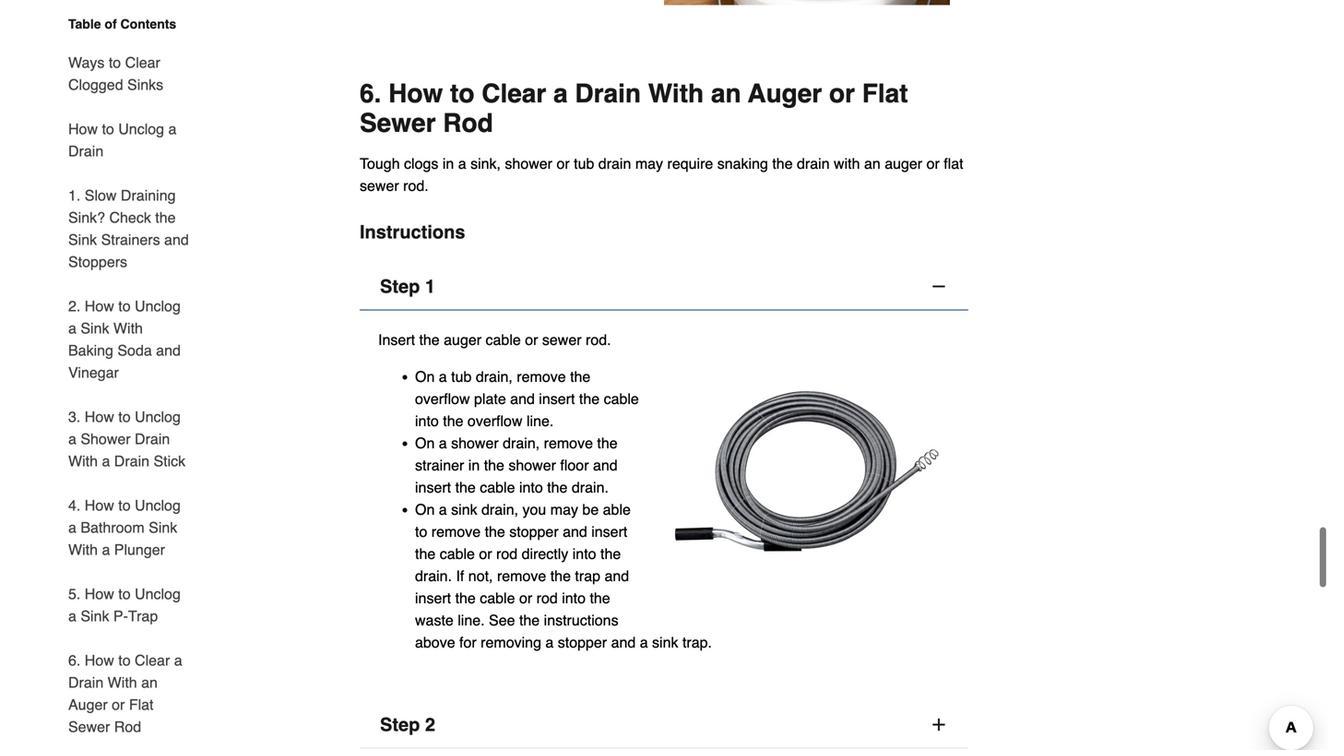 Task type: describe. For each thing, give the bounding box(es) containing it.
with up the 'require'
[[648, 79, 704, 108]]

a inside the tough clogs in a sink, shower or tub drain may require snaking the drain with an auger or flat sewer rod.
[[458, 155, 467, 172]]

insert right "plate" at the left bottom
[[539, 390, 575, 407]]

or inside table of contents element
[[112, 696, 125, 713]]

shower
[[81, 430, 131, 447]]

5. how to unclog a sink p-trap link
[[68, 572, 192, 638]]

1
[[425, 276, 436, 297]]

minus image
[[930, 277, 949, 296]]

1. slow draining sink? check the sink strainers and stoppers
[[68, 187, 189, 270]]

1 drain from the left
[[599, 155, 631, 172]]

soda
[[118, 342, 152, 359]]

tub inside the tough clogs in a sink, shower or tub drain may require snaking the drain with an auger or flat sewer rod.
[[574, 155, 595, 172]]

insert the auger cable or sewer rod.
[[378, 331, 611, 348]]

2 on from the top
[[415, 434, 435, 452]]

sink?
[[68, 209, 105, 226]]

how for 5. how to unclog a sink p-trap link
[[85, 585, 114, 603]]

to inside ways to clear clogged sinks
[[109, 54, 121, 71]]

table of contents element
[[54, 15, 192, 750]]

0 vertical spatial rod
[[496, 545, 518, 562]]

1 vertical spatial stopper
[[558, 634, 607, 651]]

2 vertical spatial clear
[[135, 652, 170, 669]]

stoppers
[[68, 253, 127, 270]]

see
[[489, 612, 515, 629]]

to inside the 2. how to unclog a sink with baking soda and vinegar
[[118, 298, 131, 315]]

flat inside table of contents element
[[129, 696, 154, 713]]

able
[[603, 501, 631, 518]]

remove down insert the auger cable or sewer rod.
[[517, 368, 566, 385]]

1 horizontal spatial sink
[[652, 634, 679, 651]]

to inside on a tub drain, remove the overflow plate and insert the cable into the overflow line. on a shower drain, remove the strainer in the shower floor and insert the cable into the drain. on a sink drain, you may be able to remove the stopper and insert the cable or rod directly into the drain. if not, remove the trap and insert the cable or rod into the waste line. see the instructions above for removing a stopper and a sink trap.
[[415, 523, 428, 540]]

1 vertical spatial clear
[[482, 79, 546, 108]]

p-
[[113, 608, 128, 625]]

5. how to unclog a sink p-trap
[[68, 585, 181, 625]]

how to unclog a drain
[[68, 120, 177, 160]]

step 2
[[380, 714, 436, 735]]

shower inside the tough clogs in a sink, shower or tub drain may require snaking the drain with an auger or flat sewer rod.
[[505, 155, 553, 172]]

0 vertical spatial 6. how to clear a drain with an auger or flat sewer rod
[[360, 79, 908, 138]]

to up sink, on the left of page
[[450, 79, 475, 108]]

sink inside 1. slow draining sink? check the sink strainers and stoppers
[[68, 231, 97, 248]]

to inside the 3. how to unclog a shower drain with a drain stick
[[118, 408, 131, 425]]

strainers
[[101, 231, 160, 248]]

slow
[[85, 187, 117, 204]]

above
[[415, 634, 455, 651]]

unclog for 5. how to unclog a sink p-trap
[[135, 585, 181, 603]]

how inside "how to unclog a drain"
[[68, 120, 98, 137]]

2. how to unclog a sink with baking soda and vinegar link
[[68, 284, 192, 395]]

tough clogs in a sink, shower or tub drain may require snaking the drain with an auger or flat sewer rod.
[[360, 155, 964, 194]]

auger inside the tough clogs in a sink, shower or tub drain may require snaking the drain with an auger or flat sewer rod.
[[885, 155, 923, 172]]

ways
[[68, 54, 105, 71]]

in inside on a tub drain, remove the overflow plate and insert the cable into the overflow line. on a shower drain, remove the strainer in the shower floor and insert the cable into the drain. on a sink drain, you may be able to remove the stopper and insert the cable or rod directly into the drain. if not, remove the trap and insert the cable or rod into the waste line. see the instructions above for removing a stopper and a sink trap.
[[469, 457, 480, 474]]

may inside the tough clogs in a sink, shower or tub drain may require snaking the drain with an auger or flat sewer rod.
[[636, 155, 663, 172]]

1 vertical spatial sewer
[[542, 331, 582, 348]]

2.
[[68, 298, 81, 315]]

sewer inside the tough clogs in a sink, shower or tub drain may require snaking the drain with an auger or flat sewer rod.
[[360, 177, 399, 194]]

to down p-
[[118, 652, 131, 669]]

6. how to clear a drain with an auger or flat sewer rod link
[[68, 638, 192, 749]]

sink,
[[471, 155, 501, 172]]

2. how to unclog a sink with baking soda and vinegar
[[68, 298, 181, 381]]

instructions
[[360, 221, 465, 243]]

check
[[109, 209, 151, 226]]

1 horizontal spatial line.
[[527, 412, 554, 429]]

5.
[[68, 585, 81, 603]]

1 vertical spatial drain,
[[503, 434, 540, 452]]

2 vertical spatial drain,
[[482, 501, 519, 518]]

a inside 5. how to unclog a sink p-trap
[[68, 608, 76, 625]]

and down instructions
[[611, 634, 636, 651]]

clogs
[[404, 155, 439, 172]]

with inside the 2. how to unclog a sink with baking soda and vinegar
[[113, 320, 143, 337]]

bathroom
[[81, 519, 145, 536]]

contents
[[120, 17, 176, 31]]

not,
[[469, 567, 493, 584]]

sink inside the 2. how to unclog a sink with baking soda and vinegar
[[81, 320, 109, 337]]

remove down directly
[[497, 567, 546, 584]]

3 on from the top
[[415, 501, 435, 518]]

0 horizontal spatial auger
[[444, 331, 482, 348]]

unclog for 4. how to unclog a bathroom sink with a plunger
[[135, 497, 181, 514]]

1. slow draining sink? check the sink strainers and stoppers link
[[68, 173, 192, 284]]

4.
[[68, 497, 81, 514]]

removing
[[481, 634, 542, 651]]

to inside 4. how to unclog a bathroom sink with a plunger
[[118, 497, 131, 514]]

into up the strainer
[[415, 412, 439, 429]]

with inside 4. how to unclog a bathroom sink with a plunger
[[68, 541, 98, 558]]

waste
[[415, 612, 454, 629]]

0 vertical spatial an
[[711, 79, 741, 108]]

of
[[105, 17, 117, 31]]

trap.
[[683, 634, 712, 651]]

clogged
[[68, 76, 123, 93]]

0 horizontal spatial drain.
[[415, 567, 452, 584]]

stick
[[154, 453, 186, 470]]

table of contents
[[68, 17, 176, 31]]

drain auger. image
[[664, 329, 950, 615]]

flat
[[944, 155, 964, 172]]

2 drain from the left
[[797, 155, 830, 172]]

with inside the 3. how to unclog a shower drain with a drain stick
[[68, 453, 98, 470]]

directly
[[522, 545, 569, 562]]

sewer inside table of contents element
[[68, 718, 110, 735]]

and right "plate" at the left bottom
[[510, 390, 535, 407]]

vinegar
[[68, 364, 119, 381]]

rod. inside the tough clogs in a sink, shower or tub drain may require snaking the drain with an auger or flat sewer rod.
[[403, 177, 429, 194]]

1 vertical spatial shower
[[451, 434, 499, 452]]

clear inside ways to clear clogged sinks
[[125, 54, 160, 71]]

0 vertical spatial rod
[[443, 108, 493, 138]]

how for 2. how to unclog a sink with baking soda and vinegar link
[[85, 298, 114, 315]]

how for '6. how to clear a drain with an auger or flat sewer rod' link
[[85, 652, 114, 669]]

insert down the strainer
[[415, 479, 451, 496]]

instructions
[[544, 612, 619, 629]]

the inside the tough clogs in a sink, shower or tub drain may require snaking the drain with an auger or flat sewer rod.
[[773, 155, 793, 172]]

2 vertical spatial shower
[[509, 457, 556, 474]]

unclog for 3. how to unclog a shower drain with a drain stick
[[135, 408, 181, 425]]

sinks
[[127, 76, 163, 93]]

remove up floor on the bottom
[[544, 434, 593, 452]]

trap
[[128, 608, 158, 625]]



Task type: locate. For each thing, give the bounding box(es) containing it.
drain, down "plate" at the left bottom
[[503, 434, 540, 452]]

in inside the tough clogs in a sink, shower or tub drain may require snaking the drain with an auger or flat sewer rod.
[[443, 155, 454, 172]]

1 step from the top
[[380, 276, 420, 297]]

stopper down instructions
[[558, 634, 607, 651]]

and right floor on the bottom
[[593, 457, 618, 474]]

clear up sink, on the left of page
[[482, 79, 546, 108]]

2
[[425, 714, 436, 735]]

step 1
[[380, 276, 436, 297]]

ways to clear clogged sinks
[[68, 54, 163, 93]]

and down be
[[563, 523, 588, 540]]

flat
[[863, 79, 908, 108], [129, 696, 154, 713]]

to up p-
[[118, 585, 131, 603]]

step left the '2'
[[380, 714, 420, 735]]

0 horizontal spatial line.
[[458, 612, 485, 629]]

1 vertical spatial 6.
[[68, 652, 81, 669]]

0 vertical spatial overflow
[[415, 390, 470, 407]]

how right 4.
[[85, 497, 114, 514]]

and inside 1. slow draining sink? check the sink strainers and stoppers
[[164, 231, 189, 248]]

floor
[[560, 457, 589, 474]]

unclog inside 4. how to unclog a bathroom sink with a plunger
[[135, 497, 181, 514]]

6. up the tough in the top of the page
[[360, 79, 381, 108]]

0 vertical spatial auger
[[748, 79, 822, 108]]

with
[[648, 79, 704, 108], [113, 320, 143, 337], [68, 453, 98, 470], [68, 541, 98, 558], [108, 674, 137, 691]]

a inside the 2. how to unclog a sink with baking soda and vinegar
[[68, 320, 76, 337]]

an down the trap
[[141, 674, 158, 691]]

step for step 1
[[380, 276, 420, 297]]

0 vertical spatial line.
[[527, 412, 554, 429]]

1 horizontal spatial tub
[[574, 155, 595, 172]]

into up the you at the bottom of the page
[[519, 479, 543, 496]]

stopper
[[510, 523, 559, 540], [558, 634, 607, 651]]

6. how to clear a drain with an auger or flat sewer rod
[[360, 79, 908, 138], [68, 652, 182, 735]]

rod
[[496, 545, 518, 562], [537, 589, 558, 607]]

0 horizontal spatial may
[[551, 501, 578, 518]]

with down p-
[[108, 674, 137, 691]]

0 horizontal spatial tub
[[451, 368, 472, 385]]

into up instructions
[[562, 589, 586, 607]]

sink
[[451, 501, 478, 518], [652, 634, 679, 651]]

0 vertical spatial sewer
[[360, 108, 436, 138]]

snaking
[[718, 155, 768, 172]]

plate
[[474, 390, 506, 407]]

auger
[[885, 155, 923, 172], [444, 331, 482, 348]]

may left be
[[551, 501, 578, 518]]

sink up plunger
[[149, 519, 177, 536]]

step left 1
[[380, 276, 420, 297]]

how up shower
[[85, 408, 114, 425]]

may inside on a tub drain, remove the overflow plate and insert the cable into the overflow line. on a shower drain, remove the strainer in the shower floor and insert the cable into the drain. on a sink drain, you may be able to remove the stopper and insert the cable or rod directly into the drain. if not, remove the trap and insert the cable or rod into the waste line. see the instructions above for removing a stopper and a sink trap.
[[551, 501, 578, 518]]

sewer
[[360, 108, 436, 138], [68, 718, 110, 735]]

on
[[415, 368, 435, 385], [415, 434, 435, 452], [415, 501, 435, 518]]

unclog inside "how to unclog a drain"
[[118, 120, 164, 137]]

sink down sink?
[[68, 231, 97, 248]]

with inside '6. how to clear a drain with an auger or flat sewer rod' link
[[108, 674, 137, 691]]

shower right sink, on the left of page
[[505, 155, 553, 172]]

1 horizontal spatial may
[[636, 155, 663, 172]]

3. how to unclog a shower drain with a drain stick link
[[68, 395, 192, 483]]

unclog down stick
[[135, 497, 181, 514]]

1 vertical spatial auger
[[444, 331, 482, 348]]

sink inside 5. how to unclog a sink p-trap
[[81, 608, 109, 625]]

3.
[[68, 408, 81, 425]]

0 horizontal spatial sewer
[[68, 718, 110, 735]]

rod. down clogs
[[403, 177, 429, 194]]

1 horizontal spatial rod.
[[586, 331, 611, 348]]

0 horizontal spatial 6. how to clear a drain with an auger or flat sewer rod
[[68, 652, 182, 735]]

for
[[460, 634, 477, 651]]

and
[[164, 231, 189, 248], [156, 342, 181, 359], [510, 390, 535, 407], [593, 457, 618, 474], [563, 523, 588, 540], [605, 567, 629, 584], [611, 634, 636, 651]]

1 vertical spatial 6. how to clear a drain with an auger or flat sewer rod
[[68, 652, 182, 735]]

require
[[668, 155, 714, 172]]

drain. up be
[[572, 479, 609, 496]]

baking
[[68, 342, 113, 359]]

how right "2."
[[85, 298, 114, 315]]

and right strainers
[[164, 231, 189, 248]]

0 vertical spatial clear
[[125, 54, 160, 71]]

0 vertical spatial 6.
[[360, 79, 381, 108]]

0 vertical spatial auger
[[885, 155, 923, 172]]

0 horizontal spatial in
[[443, 155, 454, 172]]

strainer
[[415, 457, 464, 474]]

0 horizontal spatial rod.
[[403, 177, 429, 194]]

and inside the 2. how to unclog a sink with baking soda and vinegar
[[156, 342, 181, 359]]

insert
[[378, 331, 415, 348]]

rod. down step 1 button
[[586, 331, 611, 348]]

2 horizontal spatial an
[[865, 155, 881, 172]]

to inside 5. how to unclog a sink p-trap
[[118, 585, 131, 603]]

how
[[389, 79, 443, 108], [68, 120, 98, 137], [85, 298, 114, 315], [85, 408, 114, 425], [85, 497, 114, 514], [85, 585, 114, 603], [85, 652, 114, 669]]

an
[[711, 79, 741, 108], [865, 155, 881, 172], [141, 674, 158, 691]]

unclog inside 5. how to unclog a sink p-trap
[[135, 585, 181, 603]]

how to unclog a drain link
[[68, 107, 192, 173]]

1 horizontal spatial flat
[[863, 79, 908, 108]]

drain. left if
[[415, 567, 452, 584]]

0 horizontal spatial rod
[[496, 545, 518, 562]]

clear up sinks
[[125, 54, 160, 71]]

drain, up "plate" at the left bottom
[[476, 368, 513, 385]]

4. how to unclog a bathroom sink with a plunger link
[[68, 483, 192, 572]]

auger inside table of contents element
[[68, 696, 108, 713]]

1 vertical spatial rod
[[114, 718, 141, 735]]

insert
[[539, 390, 575, 407], [415, 479, 451, 496], [592, 523, 628, 540], [415, 589, 451, 607]]

1 horizontal spatial auger
[[748, 79, 822, 108]]

shower up the strainer
[[451, 434, 499, 452]]

unclog
[[118, 120, 164, 137], [135, 298, 181, 315], [135, 408, 181, 425], [135, 497, 181, 514], [135, 585, 181, 603]]

0 vertical spatial sink
[[451, 501, 478, 518]]

tub inside on a tub drain, remove the overflow plate and insert the cable into the overflow line. on a shower drain, remove the strainer in the shower floor and insert the cable into the drain. on a sink drain, you may be able to remove the stopper and insert the cable or rod directly into the drain. if not, remove the trap and insert the cable or rod into the waste line. see the instructions above for removing a stopper and a sink trap.
[[451, 368, 472, 385]]

0 vertical spatial tub
[[574, 155, 595, 172]]

tough
[[360, 155, 400, 172]]

ways to clear clogged sinks link
[[68, 41, 192, 107]]

how inside 5. how to unclog a sink p-trap
[[85, 585, 114, 603]]

unclog for 2. how to unclog a sink with baking soda and vinegar
[[135, 298, 181, 315]]

overflow
[[415, 390, 470, 407], [468, 412, 523, 429]]

into
[[415, 412, 439, 429], [519, 479, 543, 496], [573, 545, 597, 562], [562, 589, 586, 607]]

plus image
[[930, 715, 949, 734]]

1 horizontal spatial an
[[711, 79, 741, 108]]

to down the strainer
[[415, 523, 428, 540]]

drain,
[[476, 368, 513, 385], [503, 434, 540, 452], [482, 501, 519, 518]]

auger
[[748, 79, 822, 108], [68, 696, 108, 713]]

sink up the baking
[[81, 320, 109, 337]]

with down the bathroom
[[68, 541, 98, 558]]

step 2 button
[[360, 702, 969, 749]]

or
[[830, 79, 855, 108], [557, 155, 570, 172], [927, 155, 940, 172], [525, 331, 538, 348], [479, 545, 492, 562], [519, 589, 533, 607], [112, 696, 125, 713]]

with
[[834, 155, 860, 172]]

6. how to clear a drain with an auger or flat sewer rod inside table of contents element
[[68, 652, 182, 735]]

in right the strainer
[[469, 457, 480, 474]]

6.
[[360, 79, 381, 108], [68, 652, 81, 669]]

a
[[554, 79, 568, 108], [168, 120, 177, 137], [458, 155, 467, 172], [68, 320, 76, 337], [439, 368, 447, 385], [68, 430, 76, 447], [439, 434, 447, 452], [102, 453, 110, 470], [439, 501, 447, 518], [68, 519, 76, 536], [102, 541, 110, 558], [68, 608, 76, 625], [546, 634, 554, 651], [640, 634, 648, 651], [174, 652, 182, 669]]

0 horizontal spatial rod
[[114, 718, 141, 735]]

how for 3. how to unclog a shower drain with a drain stick link
[[85, 408, 114, 425]]

insert up the 'waste'
[[415, 589, 451, 607]]

sewer
[[360, 177, 399, 194], [542, 331, 582, 348]]

unclog up the trap
[[135, 585, 181, 603]]

drain
[[599, 155, 631, 172], [797, 155, 830, 172]]

remove up if
[[432, 523, 481, 540]]

1 horizontal spatial sewer
[[360, 108, 436, 138]]

rod inside '6. how to clear a drain with an auger or flat sewer rod' link
[[114, 718, 141, 735]]

on a tub drain, remove the overflow plate and insert the cable into the overflow line. on a shower drain, remove the strainer in the shower floor and insert the cable into the drain. on a sink drain, you may be able to remove the stopper and insert the cable or rod directly into the drain. if not, remove the trap and insert the cable or rod into the waste line. see the instructions above for removing a stopper and a sink trap.
[[415, 368, 712, 651]]

1 horizontal spatial sewer
[[542, 331, 582, 348]]

to inside "how to unclog a drain"
[[102, 120, 114, 137]]

0 vertical spatial shower
[[505, 155, 553, 172]]

draining
[[121, 187, 176, 204]]

you
[[523, 501, 547, 518]]

rod left directly
[[496, 545, 518, 562]]

1 vertical spatial in
[[469, 457, 480, 474]]

drain, left the you at the bottom of the page
[[482, 501, 519, 518]]

6. down 5.
[[68, 652, 81, 669]]

to up soda
[[118, 298, 131, 315]]

trap
[[575, 567, 601, 584]]

to down clogged
[[102, 120, 114, 137]]

insert down able
[[592, 523, 628, 540]]

6. how to clear a drain with an auger or flat sewer rod down p-
[[68, 652, 182, 735]]

auger up "plate" at the left bottom
[[444, 331, 482, 348]]

stopper down the you at the bottom of the page
[[510, 523, 559, 540]]

1 vertical spatial rod.
[[586, 331, 611, 348]]

0 horizontal spatial sewer
[[360, 177, 399, 194]]

0 vertical spatial on
[[415, 368, 435, 385]]

1 vertical spatial sewer
[[68, 718, 110, 735]]

0 horizontal spatial auger
[[68, 696, 108, 713]]

1 horizontal spatial rod
[[537, 589, 558, 607]]

shower left floor on the bottom
[[509, 457, 556, 474]]

in
[[443, 155, 454, 172], [469, 457, 480, 474]]

1.
[[68, 187, 81, 204]]

0 vertical spatial flat
[[863, 79, 908, 108]]

shower
[[505, 155, 553, 172], [451, 434, 499, 452], [509, 457, 556, 474]]

0 horizontal spatial drain
[[599, 155, 631, 172]]

1 vertical spatial overflow
[[468, 412, 523, 429]]

sink left p-
[[81, 608, 109, 625]]

rod up instructions
[[537, 589, 558, 607]]

the
[[773, 155, 793, 172], [155, 209, 176, 226], [419, 331, 440, 348], [570, 368, 591, 385], [579, 390, 600, 407], [443, 412, 464, 429], [597, 434, 618, 452], [484, 457, 505, 474], [455, 479, 476, 496], [547, 479, 568, 496], [485, 523, 505, 540], [415, 545, 436, 562], [601, 545, 621, 562], [551, 567, 571, 584], [455, 589, 476, 607], [590, 589, 611, 607], [519, 612, 540, 629]]

and right trap
[[605, 567, 629, 584]]

sink down the strainer
[[451, 501, 478, 518]]

1 vertical spatial an
[[865, 155, 881, 172]]

to up the bathroom
[[118, 497, 131, 514]]

in right clogs
[[443, 155, 454, 172]]

an up snaking
[[711, 79, 741, 108]]

1 vertical spatial tub
[[451, 368, 472, 385]]

to up shower
[[118, 408, 131, 425]]

1 vertical spatial drain.
[[415, 567, 452, 584]]

1 on from the top
[[415, 368, 435, 385]]

emptying the trap. image
[[664, 0, 950, 5]]

unclog inside the 2. how to unclog a sink with baking soda and vinegar
[[135, 298, 181, 315]]

may
[[636, 155, 663, 172], [551, 501, 578, 518]]

0 horizontal spatial an
[[141, 674, 158, 691]]

line. up for
[[458, 612, 485, 629]]

table
[[68, 17, 101, 31]]

0 vertical spatial stopper
[[510, 523, 559, 540]]

how inside the 3. how to unclog a shower drain with a drain stick
[[85, 408, 114, 425]]

drain.
[[572, 479, 609, 496], [415, 567, 452, 584]]

1 horizontal spatial rod
[[443, 108, 493, 138]]

0 vertical spatial rod.
[[403, 177, 429, 194]]

clear down the trap
[[135, 652, 170, 669]]

unclog down sinks
[[118, 120, 164, 137]]

1 vertical spatial on
[[415, 434, 435, 452]]

plunger
[[114, 541, 165, 558]]

3. how to unclog a shower drain with a drain stick
[[68, 408, 186, 470]]

6. how to clear a drain with an auger or flat sewer rod up the tough clogs in a sink, shower or tub drain may require snaking the drain with an auger or flat sewer rod.
[[360, 79, 908, 138]]

0 horizontal spatial 6.
[[68, 652, 81, 669]]

unclog up stick
[[135, 408, 181, 425]]

the inside 1. slow draining sink? check the sink strainers and stoppers
[[155, 209, 176, 226]]

rod
[[443, 108, 493, 138], [114, 718, 141, 735]]

to right ways
[[109, 54, 121, 71]]

into up trap
[[573, 545, 597, 562]]

1 horizontal spatial 6.
[[360, 79, 381, 108]]

drain left the 'require'
[[599, 155, 631, 172]]

rod.
[[403, 177, 429, 194], [586, 331, 611, 348]]

1 vertical spatial rod
[[537, 589, 558, 607]]

1 horizontal spatial auger
[[885, 155, 923, 172]]

drain inside "how to unclog a drain"
[[68, 143, 104, 160]]

step
[[380, 276, 420, 297], [380, 714, 420, 735]]

drain
[[575, 79, 641, 108], [68, 143, 104, 160], [135, 430, 170, 447], [114, 453, 149, 470], [68, 674, 104, 691]]

1 horizontal spatial in
[[469, 457, 480, 474]]

1 vertical spatial step
[[380, 714, 420, 735]]

1 vertical spatial flat
[[129, 696, 154, 713]]

with up soda
[[113, 320, 143, 337]]

0 vertical spatial sewer
[[360, 177, 399, 194]]

1 vertical spatial auger
[[68, 696, 108, 713]]

0 vertical spatial step
[[380, 276, 420, 297]]

line. up the you at the bottom of the page
[[527, 412, 554, 429]]

how down p-
[[85, 652, 114, 669]]

1 vertical spatial may
[[551, 501, 578, 518]]

step 1 button
[[360, 263, 969, 310]]

unclog up soda
[[135, 298, 181, 315]]

0 horizontal spatial flat
[[129, 696, 154, 713]]

1 horizontal spatial drain
[[797, 155, 830, 172]]

an right with
[[865, 155, 881, 172]]

0 vertical spatial drain.
[[572, 479, 609, 496]]

overflow left "plate" at the left bottom
[[415, 390, 470, 407]]

be
[[583, 501, 599, 518]]

on down insert
[[415, 368, 435, 385]]

how inside 4. how to unclog a bathroom sink with a plunger
[[85, 497, 114, 514]]

with down shower
[[68, 453, 98, 470]]

a inside "how to unclog a drain"
[[168, 120, 177, 137]]

sink inside 4. how to unclog a bathroom sink with a plunger
[[149, 519, 177, 536]]

an inside the tough clogs in a sink, shower or tub drain may require snaking the drain with an auger or flat sewer rod.
[[865, 155, 881, 172]]

may left the 'require'
[[636, 155, 663, 172]]

how up clogs
[[389, 79, 443, 108]]

how for 4. how to unclog a bathroom sink with a plunger link
[[85, 497, 114, 514]]

0 vertical spatial in
[[443, 155, 454, 172]]

and right soda
[[156, 342, 181, 359]]

to
[[109, 54, 121, 71], [450, 79, 475, 108], [102, 120, 114, 137], [118, 298, 131, 315], [118, 408, 131, 425], [118, 497, 131, 514], [415, 523, 428, 540], [118, 585, 131, 603], [118, 652, 131, 669]]

0 horizontal spatial sink
[[451, 501, 478, 518]]

0 vertical spatial drain,
[[476, 368, 513, 385]]

on down the strainer
[[415, 501, 435, 518]]

tub
[[574, 155, 595, 172], [451, 368, 472, 385]]

2 vertical spatial on
[[415, 501, 435, 518]]

drain left with
[[797, 155, 830, 172]]

2 step from the top
[[380, 714, 420, 735]]

sink
[[68, 231, 97, 248], [81, 320, 109, 337], [149, 519, 177, 536], [81, 608, 109, 625]]

2 vertical spatial an
[[141, 674, 158, 691]]

cable
[[486, 331, 521, 348], [604, 390, 639, 407], [480, 479, 515, 496], [440, 545, 475, 562], [480, 589, 515, 607]]

1 vertical spatial sink
[[652, 634, 679, 651]]

1 horizontal spatial 6. how to clear a drain with an auger or flat sewer rod
[[360, 79, 908, 138]]

unclog inside the 3. how to unclog a shower drain with a drain stick
[[135, 408, 181, 425]]

an inside table of contents element
[[141, 674, 158, 691]]

6. inside '6. how to clear a drain with an auger or flat sewer rod' link
[[68, 652, 81, 669]]

line.
[[527, 412, 554, 429], [458, 612, 485, 629]]

0 vertical spatial may
[[636, 155, 663, 172]]

step for step 2
[[380, 714, 420, 735]]

how right 5.
[[85, 585, 114, 603]]

clear
[[125, 54, 160, 71], [482, 79, 546, 108], [135, 652, 170, 669]]

overflow down "plate" at the left bottom
[[468, 412, 523, 429]]

sink left trap.
[[652, 634, 679, 651]]

auger left flat
[[885, 155, 923, 172]]

if
[[456, 567, 464, 584]]

how down clogged
[[68, 120, 98, 137]]

1 vertical spatial line.
[[458, 612, 485, 629]]

1 horizontal spatial drain.
[[572, 479, 609, 496]]

4. how to unclog a bathroom sink with a plunger
[[68, 497, 181, 558]]

how inside the 2. how to unclog a sink with baking soda and vinegar
[[85, 298, 114, 315]]

on up the strainer
[[415, 434, 435, 452]]



Task type: vqa. For each thing, say whether or not it's contained in the screenshot.
contents
yes



